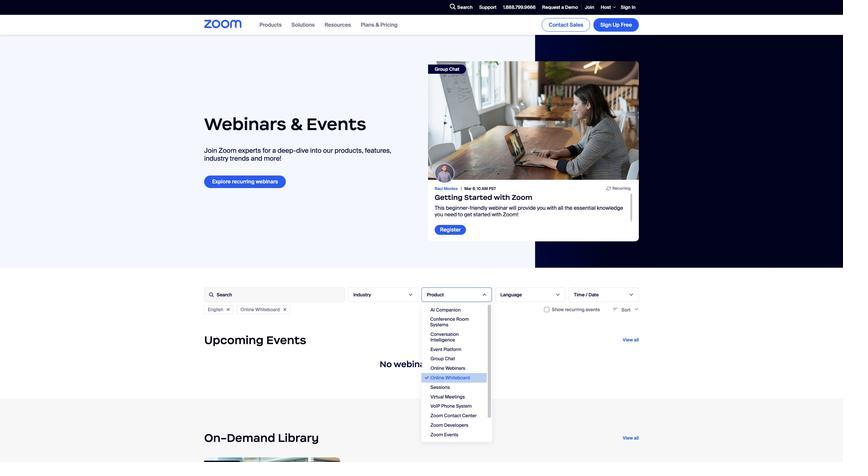 Task type: vqa. For each thing, say whether or not it's contained in the screenshot.
Sessions
yes



Task type: describe. For each thing, give the bounding box(es) containing it.
conference
[[430, 316, 455, 322]]

up
[[613, 21, 620, 28]]

demand
[[227, 431, 275, 445]]

1 horizontal spatial you
[[537, 205, 546, 212]]

8,
[[473, 186, 476, 191]]

join link
[[582, 0, 598, 15]]

zoom events
[[431, 432, 459, 438]]

am
[[482, 186, 488, 191]]

resources
[[325, 21, 351, 28]]

0 horizontal spatial webinars
[[204, 113, 287, 135]]

no webinars found!
[[380, 359, 464, 370]]

all inside getting started with zoom this beginner-friendly webinar will provide you with all the essential knowledge you need to get started with zoom!
[[558, 205, 564, 212]]

all for upcoming events
[[634, 337, 639, 343]]

zoom for zoom one
[[431, 441, 443, 447]]

register
[[440, 227, 461, 233]]

montes
[[444, 186, 458, 191]]

this
[[435, 205, 445, 212]]

recurring
[[613, 186, 631, 191]]

view for on-demand library
[[623, 435, 633, 441]]

sign in link
[[618, 0, 639, 15]]

host
[[601, 4, 611, 10]]

raul montes link
[[435, 186, 465, 191]]

sort
[[622, 307, 631, 313]]

Search field
[[204, 288, 345, 302]]

sign up free link
[[594, 18, 639, 32]]

events for zoom events
[[444, 432, 459, 438]]

sign in
[[621, 4, 636, 10]]

/
[[586, 292, 588, 298]]

intelligence
[[431, 337, 455, 343]]

view all for upcoming events
[[623, 337, 639, 343]]

upcoming
[[204, 333, 264, 348]]

in
[[632, 4, 636, 10]]

1 vertical spatial online whiteboard
[[431, 375, 470, 381]]

for
[[263, 146, 271, 155]]

1 vertical spatial chat
[[445, 356, 455, 362]]

with left the zoom!
[[492, 211, 502, 218]]

1 horizontal spatial webinars
[[394, 359, 434, 370]]

contact sales link
[[542, 18, 591, 32]]

our
[[323, 146, 333, 155]]

with up webinar
[[494, 193, 510, 202]]

need
[[445, 211, 457, 218]]

plans & pricing link
[[361, 21, 398, 28]]

beginner-
[[446, 205, 470, 212]]

explore
[[212, 178, 231, 185]]

0 horizontal spatial whiteboard
[[255, 307, 280, 313]]

zoom for zoom contact center
[[431, 413, 443, 419]]

0 vertical spatial a
[[562, 4, 564, 10]]

time / date
[[574, 292, 599, 298]]

started
[[474, 211, 491, 218]]

systems
[[430, 322, 449, 328]]

zoom for zoom developers
[[431, 422, 443, 428]]

sessions
[[431, 384, 450, 390]]

with left the
[[547, 205, 557, 212]]

join zoom experts for a deep-dive into our products, features, industry trends and more!
[[204, 146, 392, 163]]

show recurring events
[[552, 307, 600, 313]]

& for webinars
[[291, 113, 302, 135]]

0 vertical spatial events
[[307, 113, 367, 135]]

virtual
[[431, 394, 444, 400]]

conversation
[[431, 332, 459, 337]]

explore recurring webinars
[[212, 178, 278, 185]]

events for upcoming events
[[266, 333, 306, 348]]

event platform
[[431, 347, 462, 352]]

0 horizontal spatial contact
[[444, 413, 461, 419]]

one
[[444, 441, 453, 447]]

mar 8, 10 am pst
[[465, 186, 496, 191]]

request a demo
[[543, 4, 578, 10]]

request
[[543, 4, 561, 10]]

contact sales
[[549, 21, 584, 28]]

found!
[[436, 359, 464, 370]]

developers
[[444, 422, 469, 428]]

& for plans
[[376, 21, 379, 28]]

on-
[[204, 431, 227, 445]]

events
[[586, 307, 600, 313]]

sign up free
[[601, 21, 632, 28]]

conversation intelligence
[[431, 332, 459, 343]]

1 vertical spatial group
[[431, 356, 444, 362]]

zoom for zoom events
[[431, 432, 443, 438]]

started
[[465, 193, 493, 202]]

getting
[[435, 193, 463, 202]]

10
[[477, 186, 481, 191]]

pricing
[[381, 21, 398, 28]]

product
[[427, 292, 444, 298]]

search
[[458, 4, 473, 10]]

event
[[431, 347, 443, 352]]

knowledge
[[597, 205, 624, 212]]

english
[[208, 307, 223, 313]]

voip phone system
[[431, 403, 472, 409]]

recurring for show
[[565, 307, 585, 313]]

get
[[464, 211, 472, 218]]

host button
[[598, 0, 618, 15]]

sign for sign in
[[621, 4, 631, 10]]

solutions
[[292, 21, 315, 28]]

demo
[[565, 4, 578, 10]]

zoom inside join zoom experts for a deep-dive into our products, features, industry trends and more!
[[219, 146, 237, 155]]

mar
[[465, 186, 472, 191]]



Task type: locate. For each thing, give the bounding box(es) containing it.
more!
[[264, 154, 282, 163]]

plans
[[361, 21, 375, 28]]

language
[[501, 292, 522, 298]]

sign inside sign in 'link'
[[621, 4, 631, 10]]

join left trends
[[204, 146, 217, 155]]

1 vertical spatial recurring
[[565, 307, 585, 313]]

free
[[621, 21, 632, 28]]

0 vertical spatial webinars
[[204, 113, 287, 135]]

industry
[[204, 154, 228, 163]]

view all
[[623, 337, 639, 343], [623, 435, 639, 441]]

1 vertical spatial online
[[431, 366, 445, 371]]

the
[[565, 205, 573, 212]]

whiteboard down online webinars
[[446, 375, 470, 381]]

sign inside "link"
[[601, 21, 612, 28]]

2 view all link from the top
[[623, 435, 639, 441]]

plans & pricing
[[361, 21, 398, 28]]

library
[[278, 431, 319, 445]]

1 horizontal spatial online whiteboard
[[431, 375, 470, 381]]

1 vertical spatial a
[[272, 146, 276, 155]]

view all link
[[623, 337, 639, 343], [623, 435, 639, 441]]

all for on-demand library
[[634, 435, 639, 441]]

products button
[[260, 21, 282, 28]]

zoom up provide at the top right
[[512, 193, 533, 202]]

chat
[[449, 66, 460, 72], [445, 356, 455, 362]]

zoom one
[[431, 441, 453, 447]]

voip
[[431, 403, 440, 409]]

explore recurring webinars link
[[204, 176, 286, 188]]

group chat link
[[428, 61, 639, 180]]

date
[[589, 292, 599, 298]]

register link
[[435, 225, 466, 235]]

companion
[[436, 307, 461, 313]]

1 vertical spatial view all
[[623, 435, 639, 441]]

0 vertical spatial view all
[[623, 337, 639, 343]]

zoom up zoom events
[[431, 422, 443, 428]]

1 horizontal spatial whiteboard
[[446, 375, 470, 381]]

online down 'event'
[[431, 366, 445, 371]]

1 view all from the top
[[623, 337, 639, 343]]

a
[[562, 4, 564, 10], [272, 146, 276, 155]]

0 vertical spatial sign
[[621, 4, 631, 10]]

essential
[[574, 205, 596, 212]]

0 vertical spatial view all link
[[623, 337, 639, 343]]

0 vertical spatial online whiteboard
[[241, 307, 280, 313]]

webinars up experts
[[204, 113, 287, 135]]

view all link for upcoming events
[[623, 337, 639, 343]]

room
[[457, 316, 469, 322]]

1 horizontal spatial &
[[376, 21, 379, 28]]

recurring for explore
[[232, 178, 255, 185]]

None search field
[[426, 2, 448, 13]]

pst
[[489, 186, 496, 191]]

sign for sign up free
[[601, 21, 612, 28]]

2 vertical spatial online
[[431, 375, 445, 381]]

1 horizontal spatial sign
[[621, 4, 631, 10]]

support
[[480, 4, 497, 10]]

products
[[260, 21, 282, 28]]

online whiteboard down online webinars
[[431, 375, 470, 381]]

you right provide at the top right
[[537, 205, 546, 212]]

join left host on the top right of the page
[[585, 4, 595, 10]]

0 vertical spatial group
[[435, 66, 448, 72]]

0 horizontal spatial a
[[272, 146, 276, 155]]

join inside join zoom experts for a deep-dive into our products, features, industry trends and more!
[[204, 146, 217, 155]]

ai
[[431, 307, 435, 313]]

& up dive
[[291, 113, 302, 135]]

and
[[251, 154, 263, 163]]

1.888.799.9666
[[503, 4, 536, 10]]

dive
[[296, 146, 309, 155]]

view all link for on-demand library
[[623, 435, 639, 441]]

2 view all from the top
[[623, 435, 639, 441]]

2 vertical spatial all
[[634, 435, 639, 441]]

1 horizontal spatial contact
[[549, 21, 569, 28]]

group chat
[[435, 66, 460, 72], [431, 356, 455, 362]]

webinars down platform
[[446, 366, 466, 371]]

2 vertical spatial events
[[444, 432, 459, 438]]

all
[[558, 205, 564, 212], [634, 337, 639, 343], [634, 435, 639, 441]]

webinars down 'event'
[[394, 359, 434, 370]]

webinars
[[204, 113, 287, 135], [446, 366, 466, 371]]

zoom up zoom one
[[431, 432, 443, 438]]

into
[[310, 146, 322, 155]]

events
[[307, 113, 367, 135], [266, 333, 306, 348], [444, 432, 459, 438]]

sign
[[621, 4, 631, 10], [601, 21, 612, 28]]

zoom logo image
[[204, 20, 242, 28]]

no
[[380, 359, 392, 370]]

0 horizontal spatial events
[[266, 333, 306, 348]]

join for join zoom experts for a deep-dive into our products, features, industry trends and more!
[[204, 146, 217, 155]]

system
[[456, 403, 472, 409]]

raul montes
[[435, 186, 458, 191]]

zoom
[[219, 146, 237, 155], [512, 193, 533, 202], [431, 413, 443, 419], [431, 422, 443, 428], [431, 432, 443, 438], [431, 441, 443, 447]]

search image
[[450, 4, 456, 10], [450, 4, 456, 10]]

0 vertical spatial recurring
[[232, 178, 255, 185]]

a right for
[[272, 146, 276, 155]]

1 vertical spatial group chat
[[431, 356, 455, 362]]

recurring right explore
[[232, 178, 255, 185]]

1.888.799.9666 link
[[500, 0, 539, 15]]

0 horizontal spatial recurring
[[232, 178, 255, 185]]

0 vertical spatial webinars
[[256, 178, 278, 185]]

0 vertical spatial join
[[585, 4, 595, 10]]

webinar
[[489, 205, 508, 212]]

0 vertical spatial view
[[623, 337, 633, 343]]

0 vertical spatial group chat
[[435, 66, 460, 72]]

center
[[462, 413, 477, 419]]

1 view all link from the top
[[623, 337, 639, 343]]

1 vertical spatial webinars
[[446, 366, 466, 371]]

1 vertical spatial &
[[291, 113, 302, 135]]

join for join
[[585, 4, 595, 10]]

zoom call 16 image
[[428, 61, 639, 180]]

1 view from the top
[[623, 337, 633, 343]]

sales
[[570, 21, 584, 28]]

webinars inside explore recurring webinars link
[[256, 178, 278, 185]]

72-hybrid office_places_65 image
[[204, 458, 340, 462]]

online webinars
[[431, 366, 466, 371]]

0 horizontal spatial you
[[435, 211, 444, 218]]

zoom developers
[[431, 422, 469, 428]]

zoom inside getting started with zoom this beginner-friendly webinar will provide you with all the essential knowledge you need to get started with zoom!
[[512, 193, 533, 202]]

contact down 'voip phone system'
[[444, 413, 461, 419]]

products,
[[335, 146, 364, 155]]

view
[[623, 337, 633, 343], [623, 435, 633, 441]]

2 horizontal spatial events
[[444, 432, 459, 438]]

1 vertical spatial whiteboard
[[446, 375, 470, 381]]

1 vertical spatial webinars
[[394, 359, 434, 370]]

a left demo
[[562, 4, 564, 10]]

webinars & events
[[204, 113, 367, 135]]

view for upcoming events
[[623, 337, 633, 343]]

1 vertical spatial join
[[204, 146, 217, 155]]

a inside join zoom experts for a deep-dive into our products, features, industry trends and more!
[[272, 146, 276, 155]]

1 horizontal spatial webinars
[[446, 366, 466, 371]]

zoom left experts
[[219, 146, 237, 155]]

0 horizontal spatial &
[[291, 113, 302, 135]]

upcoming events
[[204, 333, 306, 348]]

1 vertical spatial events
[[266, 333, 306, 348]]

1 horizontal spatial a
[[562, 4, 564, 10]]

0 horizontal spatial online whiteboard
[[241, 307, 280, 313]]

to
[[458, 211, 463, 218]]

zoom left one on the right of the page
[[431, 441, 443, 447]]

features,
[[365, 146, 392, 155]]

0 vertical spatial whiteboard
[[255, 307, 280, 313]]

1 vertical spatial view
[[623, 435, 633, 441]]

webinars down more!
[[256, 178, 278, 185]]

resources button
[[325, 21, 351, 28]]

raul
[[435, 186, 443, 191]]

1 horizontal spatial join
[[585, 4, 595, 10]]

1 vertical spatial all
[[634, 337, 639, 343]]

whiteboard down search field
[[255, 307, 280, 313]]

solutions button
[[292, 21, 315, 28]]

view all for on-demand library
[[623, 435, 639, 441]]

time
[[574, 292, 585, 298]]

& right plans on the left top of page
[[376, 21, 379, 28]]

1 vertical spatial sign
[[601, 21, 612, 28]]

recurring
[[232, 178, 255, 185], [565, 307, 585, 313]]

0 horizontal spatial join
[[204, 146, 217, 155]]

1 horizontal spatial recurring
[[565, 307, 585, 313]]

conference room systems
[[430, 316, 469, 328]]

zoom!
[[503, 211, 519, 218]]

0 vertical spatial online
[[241, 307, 254, 313]]

raul montes image
[[436, 164, 454, 183]]

0 vertical spatial all
[[558, 205, 564, 212]]

online down search field
[[241, 307, 254, 313]]

1 vertical spatial contact
[[444, 413, 461, 419]]

online whiteboard
[[241, 307, 280, 313], [431, 375, 470, 381]]

0 vertical spatial contact
[[549, 21, 569, 28]]

recurring down time
[[565, 307, 585, 313]]

experts
[[238, 146, 261, 155]]

0 vertical spatial chat
[[449, 66, 460, 72]]

ai companion
[[431, 307, 461, 313]]

zoom down voip
[[431, 413, 443, 419]]

online whiteboard down search field
[[241, 307, 280, 313]]

contact down request a demo link
[[549, 21, 569, 28]]

1 horizontal spatial events
[[307, 113, 367, 135]]

0 horizontal spatial sign
[[601, 21, 612, 28]]

sign left in
[[621, 4, 631, 10]]

1 vertical spatial view all link
[[623, 435, 639, 441]]

platform
[[444, 347, 462, 352]]

sign left up
[[601, 21, 612, 28]]

online up the sessions
[[431, 375, 445, 381]]

0 horizontal spatial webinars
[[256, 178, 278, 185]]

2 view from the top
[[623, 435, 633, 441]]

you left need
[[435, 211, 444, 218]]

0 vertical spatial &
[[376, 21, 379, 28]]



